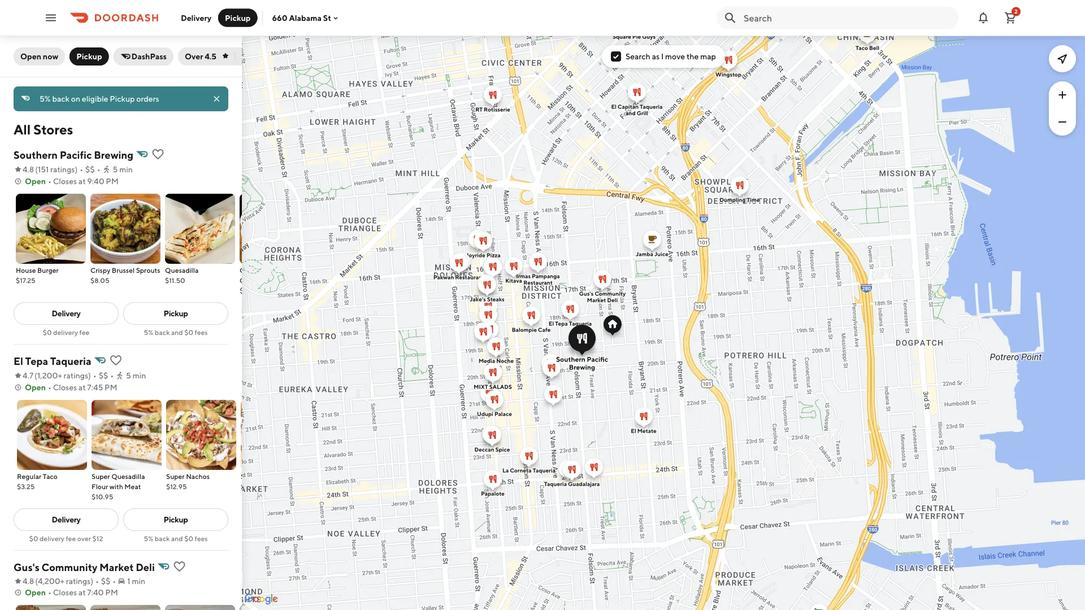Task type: describe. For each thing, give the bounding box(es) containing it.
at for market
[[79, 588, 86, 598]]

pickup left "orders"
[[110, 94, 135, 103]]

super nachos $12.95
[[166, 473, 210, 491]]

super $5.25
[[241, 473, 259, 491]]

• down "4,200+"
[[48, 588, 51, 598]]

with
[[110, 483, 123, 491]]

$17.25
[[16, 277, 35, 284]]

sprouts
[[136, 266, 160, 274]]

coconut fried chicken wings $10.35
[[240, 266, 287, 295]]

2
[[1015, 8, 1018, 15]]

( for el
[[35, 371, 37, 381]]

fee for brewing
[[79, 329, 89, 336]]

4.7
[[23, 371, 33, 381]]

super quesadilla flour with meat $10.95
[[92, 473, 145, 501]]

open now
[[20, 52, 58, 61]]

st
[[323, 13, 331, 22]]

recenter the map image
[[1056, 52, 1070, 66]]

all stores
[[14, 121, 73, 137]]

0 vertical spatial quesadilla
[[165, 266, 199, 274]]

1
[[127, 577, 130, 586]]

click to add this store to your saved list image for el tepa taqueria
[[109, 354, 123, 368]]

stores
[[33, 121, 73, 137]]

) for brewing
[[75, 165, 78, 174]]

$0 delivery fee
[[43, 329, 89, 336]]

delivery link for tepa
[[14, 509, 119, 532]]

• down the 1,200+
[[48, 383, 51, 392]]

5% back and $0 fees for taqueria
[[144, 535, 208, 543]]

$$ for market
[[101, 577, 110, 586]]

• down 151
[[48, 177, 51, 186]]

4.5
[[205, 52, 217, 61]]

brussel
[[112, 266, 135, 274]]

click to add this store to your saved list image for gus's community market deli
[[173, 560, 186, 574]]

min for market
[[132, 577, 145, 586]]

over
[[185, 52, 203, 61]]

coconut
[[240, 266, 267, 274]]

pickup down $12.95
[[164, 515, 188, 525]]

5% back on eligible pickup orders
[[40, 94, 159, 103]]

2 button
[[1000, 7, 1022, 29]]

as
[[652, 52, 660, 61]]

meat
[[125, 483, 141, 491]]

3 super from the left
[[241, 473, 259, 481]]

$0 delivery fee over $12
[[29, 535, 103, 543]]

alabama
[[289, 13, 322, 22]]

$12.95
[[166, 483, 187, 491]]

ratings for pacific
[[50, 165, 75, 174]]

delivery for pacific
[[53, 329, 78, 336]]

660 alabama st button
[[272, 13, 340, 22]]

house burger image
[[16, 194, 86, 264]]

over 4.5 button
[[178, 48, 253, 66]]

7:40
[[87, 588, 104, 598]]

search as i move the map
[[626, 52, 717, 61]]

flour
[[92, 483, 108, 491]]

move
[[666, 52, 686, 61]]

open for southern
[[25, 177, 46, 186]]

quesadilla inside super quesadilla flour with meat $10.95
[[111, 473, 145, 481]]

open now button
[[14, 48, 65, 66]]

5% for southern pacific brewing
[[144, 329, 153, 336]]

1,200+
[[37, 371, 62, 381]]

map
[[701, 52, 717, 61]]

crispy brussel sprouts $8.05
[[90, 266, 160, 284]]

quesadilla image
[[165, 194, 235, 264]]

pickup right delivery button
[[225, 13, 251, 22]]

open inside button
[[20, 52, 41, 61]]

crispy brussel sprouts image
[[90, 194, 161, 264]]

4,200+
[[38, 577, 64, 586]]

now
[[43, 52, 58, 61]]

4.8 for southern
[[23, 165, 34, 174]]

151
[[38, 165, 49, 174]]

taco inside regular taco $3.25
[[43, 473, 58, 481]]

regular taco $3.25
[[17, 473, 58, 491]]

• up open • closes at 7:45 pm
[[110, 371, 114, 381]]

wings
[[267, 277, 287, 284]]

Search as I move the map checkbox
[[611, 51, 622, 62]]

average rating of 4.8 out of 5 element for southern pacific brewing
[[14, 164, 34, 175]]

click to add this store to your saved list image
[[151, 148, 165, 161]]

delivery link for pacific
[[14, 303, 119, 325]]

at for taqueria
[[79, 383, 86, 392]]

over
[[77, 535, 91, 543]]

$10.35
[[240, 287, 261, 295]]

$$ for taqueria
[[99, 371, 108, 381]]

map region
[[209, 11, 1086, 611]]

• left 1
[[113, 577, 116, 586]]

on
[[71, 94, 80, 103]]

7:45
[[87, 383, 103, 392]]

search
[[626, 52, 651, 61]]

• $$ for brewing
[[80, 165, 95, 174]]

super quesadilla flour with meat image
[[92, 400, 162, 471]]

( 151 ratings )
[[35, 165, 78, 174]]

$12
[[92, 535, 103, 543]]

super for flour
[[92, 473, 110, 481]]

5 min for brewing
[[113, 165, 133, 174]]

9:40
[[87, 177, 104, 186]]

1 min
[[127, 577, 145, 586]]

0 horizontal spatial pickup button
[[70, 48, 109, 66]]

chicken
[[240, 277, 266, 284]]

burger
[[37, 266, 59, 274]]

all
[[14, 121, 31, 137]]

( 1,200+ ratings )
[[35, 371, 91, 381]]

• $$ for market
[[96, 577, 110, 586]]

dashpass button
[[113, 48, 174, 66]]

open • closes at 9:40 pm
[[25, 177, 119, 186]]

5% for el tepa taqueria
[[144, 535, 153, 543]]

eligible
[[82, 94, 108, 103]]

( for southern
[[35, 165, 38, 174]]

( 4,200+ ratings )
[[35, 577, 93, 586]]



Task type: locate. For each thing, give the bounding box(es) containing it.
balompie
[[512, 327, 537, 333], [512, 327, 537, 333]]

1 closes from the top
[[53, 177, 77, 186]]

1 vertical spatial ratings
[[64, 371, 88, 381]]

dumpling time
[[720, 197, 760, 203], [720, 197, 760, 203]]

• up 9:40
[[97, 165, 100, 174]]

1 horizontal spatial super
[[166, 473, 185, 481]]

pm for market
[[105, 588, 118, 598]]

at for brewing
[[79, 177, 86, 186]]

1 delivery link from the top
[[14, 303, 119, 325]]

1 pickup link from the top
[[123, 303, 228, 325]]

super up the $5.25
[[241, 473, 259, 481]]

udupi palace
[[477, 411, 512, 418], [477, 411, 512, 418]]

ratings for community
[[66, 577, 91, 586]]

fees
[[195, 329, 208, 336], [195, 535, 208, 543]]

2 vertical spatial • $$
[[96, 577, 110, 586]]

4.8 for gus's
[[23, 577, 34, 586]]

super up the flour
[[92, 473, 110, 481]]

super up $12.95
[[166, 473, 185, 481]]

deccan
[[475, 447, 495, 453], [475, 447, 495, 453]]

5% back and $0 fees for brewing
[[144, 329, 208, 336]]

) up '7:40'
[[91, 577, 93, 586]]

delivery up $0 delivery fee
[[52, 309, 81, 318]]

) up open • closes at 9:40 pm
[[75, 165, 78, 174]]

$0 up the 1,200+
[[43, 329, 52, 336]]

average rating of 4.7 out of 5 element
[[14, 370, 33, 382]]

0 vertical spatial at
[[79, 177, 86, 186]]

min for taqueria
[[133, 371, 146, 381]]

over 4.5
[[185, 52, 217, 61]]

• up '7:40'
[[96, 577, 99, 586]]

pickup button left 660
[[218, 9, 258, 27]]

delivery link up $0 delivery fee
[[14, 303, 119, 325]]

cafe
[[538, 327, 551, 333], [538, 327, 551, 333]]

2 delivery link from the top
[[14, 509, 119, 532]]

( up open • closes at 9:40 pm
[[35, 165, 38, 174]]

0 vertical spatial min
[[119, 165, 133, 174]]

) for taqueria
[[88, 371, 91, 381]]

0 vertical spatial pm
[[106, 177, 119, 186]]

pickup link
[[123, 303, 228, 325], [123, 509, 228, 532]]

0 vertical spatial average rating of 4.8 out of 5 element
[[14, 164, 34, 175]]

1 vertical spatial $$
[[99, 371, 108, 381]]

1 vertical spatial • $$
[[93, 371, 108, 381]]

$$ for brewing
[[85, 165, 95, 174]]

quesadilla
[[165, 266, 199, 274], [111, 473, 145, 481]]

pickup link for el tepa taqueria
[[123, 509, 228, 532]]

fee up ( 1,200+ ratings )
[[79, 329, 89, 336]]

delivery for tepa
[[40, 535, 64, 543]]

• up 7:45
[[93, 371, 96, 381]]

• $$ up 7:45
[[93, 371, 108, 381]]

1 horizontal spatial quesadilla
[[165, 266, 199, 274]]

2 pickup link from the top
[[123, 509, 228, 532]]

2 vertical spatial closes
[[53, 588, 77, 598]]

1 vertical spatial at
[[79, 383, 86, 392]]

0 vertical spatial )
[[75, 165, 78, 174]]

delivery button
[[174, 9, 218, 27]]

fee left over on the bottom
[[66, 535, 76, 543]]

ratings up open • closes at 9:40 pm
[[50, 165, 75, 174]]

back left on
[[52, 94, 70, 103]]

2 vertical spatial (
[[35, 577, 38, 586]]

super for $12.95
[[166, 473, 185, 481]]

0 vertical spatial pickup button
[[218, 9, 258, 27]]

corneta
[[510, 468, 532, 474], [510, 468, 532, 474]]

0 vertical spatial delivery
[[53, 329, 78, 336]]

open
[[20, 52, 41, 61], [25, 177, 46, 186], [25, 383, 46, 392], [25, 588, 46, 598]]

pickup link down $11.50
[[123, 303, 228, 325]]

2 vertical spatial pm
[[105, 588, 118, 598]]

closes for pacific
[[53, 177, 77, 186]]

delivery for brewing
[[52, 309, 81, 318]]

metate
[[638, 428, 657, 435], [638, 428, 657, 435]]

open • closes at 7:40 pm
[[25, 588, 118, 598]]

1 at from the top
[[79, 177, 86, 186]]

2 vertical spatial at
[[79, 588, 86, 598]]

closes for tepa
[[53, 383, 77, 392]]

0 vertical spatial click to add this store to your saved list image
[[109, 354, 123, 368]]

pm right 7:45
[[105, 383, 117, 392]]

3 at from the top
[[79, 588, 86, 598]]

palace
[[495, 411, 512, 418], [495, 411, 512, 418]]

tepa
[[555, 321, 568, 327], [555, 321, 568, 327], [25, 355, 48, 367]]

pickup button right the now
[[70, 48, 109, 66]]

delivery for taqueria
[[52, 515, 81, 525]]

1 average rating of 4.8 out of 5 element from the top
[[14, 164, 34, 175]]

0 vertical spatial 5 min
[[113, 165, 133, 174]]

delivery up $0 delivery fee over $12
[[52, 515, 81, 525]]

community
[[595, 291, 626, 297], [595, 291, 626, 297], [42, 562, 98, 574]]

0 vertical spatial fee
[[79, 329, 89, 336]]

0 vertical spatial pickup link
[[123, 303, 228, 325]]

fees for brewing
[[195, 329, 208, 336]]

2 at from the top
[[79, 383, 86, 392]]

2 vertical spatial 5%
[[144, 535, 153, 543]]

ratings for tepa
[[64, 371, 88, 381]]

guys
[[643, 33, 656, 40], [643, 33, 656, 40]]

udupi
[[477, 411, 494, 418], [477, 411, 494, 418]]

fee for taqueria
[[66, 535, 76, 543]]

4.8 left "4,200+"
[[23, 577, 34, 586]]

2 fees from the top
[[195, 535, 208, 543]]

2 horizontal spatial super
[[241, 473, 259, 481]]

closes down ( 4,200+ ratings )
[[53, 588, 77, 598]]

0 vertical spatial delivery link
[[14, 303, 119, 325]]

$11.50
[[165, 277, 185, 284]]

0 vertical spatial delivery
[[181, 13, 212, 22]]

pickup down $11.50
[[164, 309, 188, 318]]

$8.05
[[90, 277, 109, 284]]

pickup button
[[218, 9, 258, 27], [70, 48, 109, 66]]

$5.25
[[241, 483, 259, 491]]

$10.95
[[92, 493, 113, 501]]

0 vertical spatial 5% back and $0 fees
[[144, 329, 208, 336]]

1 vertical spatial delivery
[[40, 535, 64, 543]]

average rating of 4.8 out of 5 element
[[14, 164, 34, 175], [14, 576, 34, 588]]

open for gus's
[[25, 588, 46, 598]]

1 5% back and $0 fees from the top
[[144, 329, 208, 336]]

•
[[80, 165, 83, 174], [97, 165, 100, 174], [48, 177, 51, 186], [93, 371, 96, 381], [110, 371, 114, 381], [48, 383, 51, 392], [96, 577, 99, 586], [113, 577, 116, 586], [48, 588, 51, 598]]

pm for taqueria
[[105, 383, 117, 392]]

3 closes from the top
[[53, 588, 77, 598]]

0 horizontal spatial quesadilla
[[111, 473, 145, 481]]

• $$ for taqueria
[[93, 371, 108, 381]]

pm
[[106, 177, 119, 186], [105, 383, 117, 392], [105, 588, 118, 598]]

i
[[662, 52, 664, 61]]

$$ up 9:40
[[85, 165, 95, 174]]

4.8
[[23, 165, 34, 174], [23, 577, 34, 586]]

1 fees from the top
[[195, 329, 208, 336]]

1 vertical spatial 5
[[126, 371, 131, 381]]

5 min
[[113, 165, 133, 174], [126, 371, 146, 381]]

gus's community market deli
[[580, 291, 626, 304], [580, 291, 626, 304], [14, 562, 155, 574]]

1 vertical spatial 4.8
[[23, 577, 34, 586]]

1 vertical spatial min
[[133, 371, 146, 381]]

$3.25
[[17, 483, 35, 491]]

1 vertical spatial quesadilla
[[111, 473, 145, 481]]

delivery up ( 1,200+ ratings )
[[53, 329, 78, 336]]

1 super from the left
[[92, 473, 110, 481]]

0 vertical spatial $$
[[85, 165, 95, 174]]

click to add this store to your saved list image
[[109, 354, 123, 368], [173, 560, 186, 574]]

brewing
[[94, 149, 133, 161], [569, 364, 596, 372], [569, 364, 596, 372]]

0 horizontal spatial fee
[[66, 535, 76, 543]]

average rating of 4.8 out of 5 element left 151
[[14, 164, 34, 175]]

quesadilla up meat
[[111, 473, 145, 481]]

1 horizontal spatial pickup button
[[218, 9, 258, 27]]

1 4.8 from the top
[[23, 165, 34, 174]]

1 vertical spatial back
[[155, 329, 170, 336]]

5 for el tepa taqueria
[[126, 371, 131, 381]]

2 vertical spatial )
[[91, 577, 93, 586]]

1 vertical spatial delivery
[[52, 309, 81, 318]]

2 vertical spatial back
[[155, 535, 170, 543]]

0 vertical spatial 5%
[[40, 94, 51, 103]]

quesadilla $11.50
[[165, 266, 199, 284]]

average rating of 4.8 out of 5 element for gus's community market deli
[[14, 576, 34, 588]]

super inside super nachos $12.95
[[166, 473, 185, 481]]

1 vertical spatial fee
[[66, 535, 76, 543]]

1 horizontal spatial click to add this store to your saved list image
[[173, 560, 186, 574]]

pickup right the now
[[76, 52, 102, 61]]

) for market
[[91, 577, 93, 586]]

at left 7:45
[[79, 383, 86, 392]]

back
[[52, 94, 70, 103], [155, 329, 170, 336], [155, 535, 170, 543]]

0 vertical spatial back
[[52, 94, 70, 103]]

2 closes from the top
[[53, 383, 77, 392]]

2 vertical spatial $$
[[101, 577, 110, 586]]

open down 4.7
[[25, 383, 46, 392]]

el metate
[[631, 428, 657, 435], [631, 428, 657, 435]]

pizza
[[487, 252, 501, 259], [487, 252, 501, 259]]

open left the now
[[20, 52, 41, 61]]

open down 151
[[25, 177, 46, 186]]

2 vertical spatial min
[[132, 577, 145, 586]]

( right 4.7
[[35, 371, 37, 381]]

the
[[687, 52, 699, 61]]

660 alabama st
[[272, 13, 331, 22]]

closes down ( 1,200+ ratings )
[[53, 383, 77, 392]]

2 vertical spatial delivery
[[52, 515, 81, 525]]

regular
[[17, 473, 41, 481]]

1 vertical spatial fees
[[195, 535, 208, 543]]

irmas
[[517, 273, 531, 280], [517, 273, 531, 280]]

fried
[[269, 266, 285, 274]]

mixt
[[474, 384, 488, 390], [474, 384, 488, 390]]

closes for community
[[53, 588, 77, 598]]

0 vertical spatial (
[[35, 165, 38, 174]]

2 5% back and $0 fees from the top
[[144, 535, 208, 543]]

open for el
[[25, 383, 46, 392]]

average rating of 4.8 out of 5 element left "4,200+"
[[14, 576, 34, 588]]

2 vertical spatial ratings
[[66, 577, 91, 586]]

house burger $17.25
[[16, 266, 59, 284]]

5% back and $0 fees down $11.50
[[144, 329, 208, 336]]

0 vertical spatial fees
[[195, 329, 208, 336]]

0 vertical spatial ratings
[[50, 165, 75, 174]]

super nachos image
[[166, 400, 236, 471]]

0 vertical spatial 4.8
[[23, 165, 34, 174]]

southern pacific brewing
[[14, 149, 133, 161], [556, 356, 609, 372], [556, 356, 609, 372]]

2 super from the left
[[166, 473, 185, 481]]

taco
[[856, 45, 869, 51], [856, 45, 869, 51], [43, 473, 58, 481]]

1 horizontal spatial 5
[[126, 371, 131, 381]]

pickup link for southern pacific brewing
[[123, 303, 228, 325]]

1 vertical spatial 5%
[[144, 329, 153, 336]]

joyride
[[466, 252, 486, 259], [466, 252, 486, 259]]

1 vertical spatial average rating of 4.8 out of 5 element
[[14, 576, 34, 588]]

1 vertical spatial closes
[[53, 383, 77, 392]]

orders
[[136, 94, 159, 103]]

dumpling
[[720, 197, 746, 203], [720, 197, 746, 203]]

ratings up open • closes at 7:40 pm
[[66, 577, 91, 586]]

min
[[119, 165, 133, 174], [133, 371, 146, 381], [132, 577, 145, 586]]

pampanga
[[532, 273, 560, 280], [532, 273, 560, 280]]

at left 9:40
[[79, 177, 86, 186]]

back down $11.50
[[155, 329, 170, 336]]

1 vertical spatial 5% back and $0 fees
[[144, 535, 208, 543]]

( up open • closes at 7:40 pm
[[35, 577, 38, 586]]

pm for brewing
[[106, 177, 119, 186]]

0 vertical spatial • $$
[[80, 165, 95, 174]]

5% back and $0 fees down $12.95
[[144, 535, 208, 543]]

dashpass
[[132, 52, 167, 61]]

• $$ up '7:40'
[[96, 577, 110, 586]]

1 vertical spatial delivery link
[[14, 509, 119, 532]]

pakwan
[[434, 274, 454, 281], [434, 274, 454, 281]]

0 horizontal spatial super
[[92, 473, 110, 481]]

balompie cafe
[[512, 327, 551, 333], [512, 327, 551, 333]]

fee
[[79, 329, 89, 336], [66, 535, 76, 543]]

open • closes at 7:45 pm
[[25, 383, 117, 392]]

steaks
[[487, 296, 505, 303], [487, 296, 505, 303]]

back for brewing
[[155, 329, 170, 336]]

delivery inside button
[[181, 13, 212, 22]]

pickup link down $12.95
[[123, 509, 228, 532]]

• up open • closes at 9:40 pm
[[80, 165, 83, 174]]

closes down '( 151 ratings )'
[[53, 177, 77, 186]]

salads
[[490, 384, 512, 390], [490, 384, 512, 390]]

$$ up '7:40'
[[101, 577, 110, 586]]

closes
[[53, 177, 77, 186], [53, 383, 77, 392], [53, 588, 77, 598]]

0 vertical spatial 5
[[113, 165, 118, 174]]

$0 up "4,200+"
[[29, 535, 38, 543]]

1 vertical spatial )
[[88, 371, 91, 381]]

open down "4,200+"
[[25, 588, 46, 598]]

juice
[[655, 251, 669, 258], [655, 251, 669, 258]]

fees for taqueria
[[195, 535, 208, 543]]

quesadilla up $11.50
[[165, 266, 199, 274]]

bell
[[870, 45, 880, 51], [870, 45, 880, 51]]

5 min for taqueria
[[126, 371, 146, 381]]

back down $12.95
[[155, 535, 170, 543]]

powered by google image
[[245, 594, 278, 606]]

2 average rating of 4.8 out of 5 element from the top
[[14, 576, 34, 588]]

( for gus's
[[35, 577, 38, 586]]

1 vertical spatial pickup link
[[123, 509, 228, 532]]

at left '7:40'
[[79, 588, 86, 598]]

660
[[272, 13, 288, 22]]

$0 down $11.50
[[184, 329, 193, 336]]

5
[[113, 165, 118, 174], [126, 371, 131, 381]]

4.8 left 151
[[23, 165, 34, 174]]

mixt salads
[[474, 384, 512, 390], [474, 384, 512, 390]]

house
[[16, 266, 36, 274]]

irmas pampanga restaurant
[[517, 273, 560, 286], [517, 273, 560, 286]]

crispy
[[90, 266, 110, 274]]

2 4.8 from the top
[[23, 577, 34, 586]]

0 horizontal spatial 5
[[113, 165, 118, 174]]

delivery
[[181, 13, 212, 22], [52, 309, 81, 318], [52, 515, 81, 525]]

0 vertical spatial closes
[[53, 177, 77, 186]]

zoom out image
[[1056, 115, 1070, 129]]

delivery
[[53, 329, 78, 336], [40, 535, 64, 543]]

$$ up 7:45
[[99, 371, 108, 381]]

back for taqueria
[[155, 535, 170, 543]]

zoom in image
[[1056, 88, 1070, 102]]

pm right 9:40
[[106, 177, 119, 186]]

notification bell image
[[977, 11, 991, 25]]

pm right '7:40'
[[105, 588, 118, 598]]

1 horizontal spatial fee
[[79, 329, 89, 336]]

taqueria
[[640, 103, 663, 110], [640, 103, 663, 110], [569, 321, 592, 327], [569, 321, 592, 327], [50, 355, 91, 367], [533, 468, 556, 474], [533, 468, 556, 474], [544, 481, 567, 488], [544, 481, 567, 488]]

el
[[612, 103, 617, 110], [612, 103, 617, 110], [549, 321, 554, 327], [549, 321, 554, 327], [14, 355, 23, 367], [631, 428, 637, 435], [631, 428, 637, 435]]

super inside super quesadilla flour with meat $10.95
[[92, 473, 110, 481]]

regular taco image
[[17, 400, 87, 471]]

1 vertical spatial pickup button
[[70, 48, 109, 66]]

delivery link up $0 delivery fee over $12
[[14, 509, 119, 532]]

) up 7:45
[[88, 371, 91, 381]]

1 vertical spatial 5 min
[[126, 371, 146, 381]]

5 for southern pacific brewing
[[113, 165, 118, 174]]

1 vertical spatial click to add this store to your saved list image
[[173, 560, 186, 574]]

• $$ up 9:40
[[80, 165, 95, 174]]

gus's
[[580, 291, 594, 297], [580, 291, 594, 297], [14, 562, 40, 574]]

open menu image
[[44, 11, 58, 25]]

$0 down $12.95
[[184, 535, 193, 543]]

time
[[747, 197, 760, 203], [747, 197, 760, 203]]

0 items, open order cart image
[[1004, 11, 1018, 25]]

joyride pizza
[[466, 252, 501, 259], [466, 252, 501, 259]]

nachos
[[186, 473, 210, 481]]

Store search: begin typing to search for stores available on DoorDash text field
[[744, 12, 952, 24]]

pie
[[633, 33, 641, 40], [633, 33, 641, 40]]

min for brewing
[[119, 165, 133, 174]]

1 vertical spatial (
[[35, 371, 37, 381]]

ratings up open • closes at 7:45 pm
[[64, 371, 88, 381]]

jamba juice
[[636, 251, 669, 258], [636, 251, 669, 258]]

1 vertical spatial pm
[[105, 383, 117, 392]]

0 horizontal spatial click to add this store to your saved list image
[[109, 354, 123, 368]]

la
[[503, 468, 509, 474], [503, 468, 509, 474]]

delivery up over
[[181, 13, 212, 22]]

delivery left over on the bottom
[[40, 535, 64, 543]]



Task type: vqa. For each thing, say whether or not it's contained in the screenshot.
first The 5% Back And $0 Fees
yes



